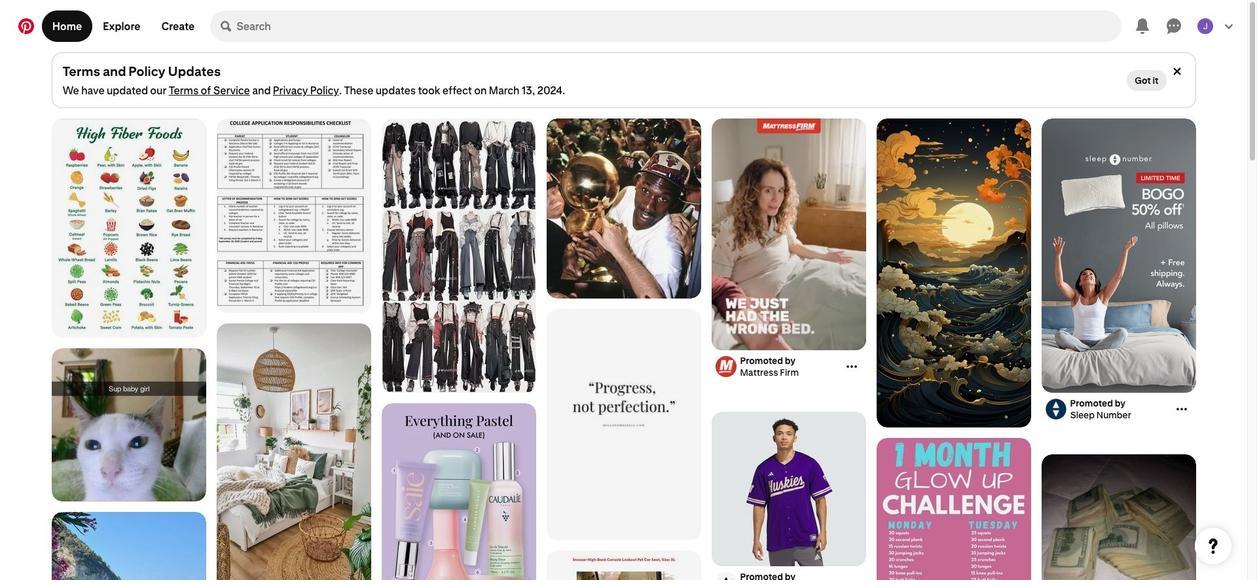 Task type: locate. For each thing, give the bounding box(es) containing it.
adidas shop the washington reverse retro replica baseball jersey - purple at adidas.com/us! see all the styles and colors of washington reverse retro replica baseball jersey - purple at the official adidas online shop. image
[[712, 412, 866, 567]]

this may contain: flowers line the walkway leading to an ocean beach with cliffs in the background and people walking on the path image
[[51, 512, 206, 580]]

this may contain: many different types of clothes are shown in this image, including black and white outfits image
[[382, 119, 536, 393]]

list
[[46, 119, 1202, 580]]

this may contain: an image of high fiber foods chart with the names and their corresponding ingredients for each item image
[[51, 119, 206, 338]]

the snoozer high-back console lookout pet car seat with its patented design allows your pet to have the comfort and security of riding next to you while in the car. it attaches easily to your car's console, making the ride enjoyable and safe. warranty: please click here to access warranty information. features: comfortable foam foam with elevated back for extra safety; luxury microsuede cover with sherpa lined pad; machine washable cover; helps alleviate car sickness; containment strap included… image
[[547, 551, 701, 580]]

Search text field
[[237, 10, 1122, 42]]

this may contain: an image of the ocean with clouds and trees in front of a moonlit sky image
[[877, 119, 1031, 428]]

search icon image
[[221, 21, 231, 31]]

this may contain: the basketball player is holding up his trophy image
[[547, 119, 701, 299]]



Task type: vqa. For each thing, say whether or not it's contained in the screenshot.
list
yes



Task type: describe. For each thing, give the bounding box(es) containing it.
20% off for rouge 4/5–4/15 
15% off for vib 4/9–4/15  
10% off for insiders 4/9–4/15 

1. saie sunvisor sunscreen spf 35  
2. laneige water bank hyaluronic eye cream  
3. caudalie beauty elixir prep, set, glow face mist  
4. summer fridays lip butter balm  
5. glow recipe watermelon glow niacinamide dew drops  
6. gisou honey infused hydrating hair mask 
7. tower 28 beauty makewaves lengthening + volumizing mascara  
8. phlur not your baby eau de parfum  
9. milk makeup cooling water jelly tint image
[[382, 404, 536, 580]]

this may contain: a close up of a cat with the caption sup baby girl image
[[51, 349, 206, 502]]

this may contain: several stacks of money sitting on top of a bed image
[[1042, 455, 1196, 580]]

this may contain: the college application checklist is shown in black and white image
[[217, 119, 371, 313]]

this may contain: a pink poster with the words i month glow up challenge image
[[877, 438, 1031, 580]]

jacob simon image
[[1198, 18, 1214, 34]]

this may contain: a quote that reads progress, not perfection on the side of a white background with black lettering image
[[547, 309, 701, 541]]

you'll love our shapes and fills for every sleeper. sale ends 4/8/24. image
[[1042, 119, 1196, 393]]

this may contain: a bedroom with white walls and wooden flooring, wicker baskets on the bed image
[[217, 324, 371, 580]]



